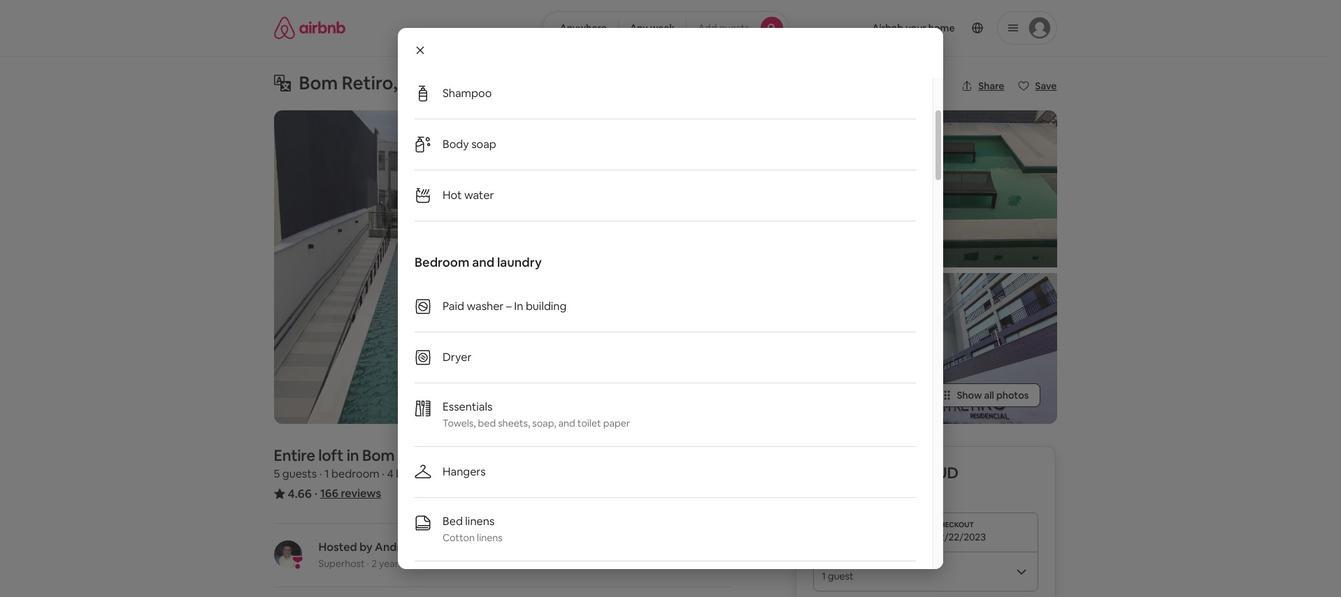 Task type: vqa. For each thing, say whether or not it's contained in the screenshot.
pool
no



Task type: describe. For each thing, give the bounding box(es) containing it.
host profile picture image
[[274, 541, 302, 569]]

anywhere
[[560, 22, 607, 34]]

guests inside "entire loft in bom retiro, brazil 5 guests · 1 bedroom · 4 beds · 1 bath"
[[282, 467, 317, 482]]

any week
[[630, 22, 675, 34]]

0 vertical spatial retiro,
[[342, 71, 398, 95]]

bed
[[478, 417, 496, 430]]

$232 aud
[[887, 464, 959, 483]]

5
[[274, 467, 280, 482]]

piscina raiada. image
[[274, 110, 665, 424]]

by
[[360, 541, 373, 555]]

and inside essentials towels, bed sheets, soap, and toilet paper
[[558, 417, 575, 430]]

list containing shampoo
[[415, 69, 916, 222]]

shampoo
[[443, 86, 492, 101]]

any
[[630, 22, 648, 34]]

paper
[[603, 417, 630, 430]]

soap
[[471, 137, 496, 152]]

what this place offers dialog
[[398, 28, 943, 598]]

anywhere button
[[542, 11, 619, 45]]

beds
[[396, 467, 422, 482]]

show all photos
[[957, 390, 1029, 402]]

hangers
[[443, 465, 486, 480]]

photos
[[996, 390, 1029, 402]]

piscina. image
[[671, 110, 861, 267]]

show all photos button
[[929, 384, 1040, 408]]

hot
[[443, 188, 462, 203]]

automatically translated title: bom retiro, expo center norte, allianz stadium. image
[[274, 75, 291, 92]]

· inside hosted by andré superhost · 2 years hosting
[[367, 558, 369, 571]]

hosted
[[319, 541, 357, 555]]

· down loft
[[319, 467, 322, 482]]

week
[[650, 22, 675, 34]]

essentials towels, bed sheets, soap, and toilet paper
[[443, 400, 630, 430]]

water
[[464, 188, 494, 203]]

4
[[387, 467, 394, 482]]

bedroom
[[332, 467, 380, 482]]

all
[[984, 390, 994, 402]]

share button
[[956, 74, 1010, 98]]

4.66 · 166 reviews
[[288, 487, 381, 502]]

andré
[[375, 541, 407, 555]]

12/22/2023 button
[[813, 513, 1039, 552]]

166
[[320, 487, 338, 501]]

1 vertical spatial linens
[[477, 532, 503, 545]]

soap,
[[532, 417, 556, 430]]

toilet
[[578, 417, 601, 430]]

bath
[[436, 467, 460, 482]]

in
[[347, 446, 359, 466]]

0 vertical spatial linens
[[465, 515, 495, 529]]

–
[[506, 299, 512, 314]]

body
[[443, 137, 469, 152]]



Task type: locate. For each thing, give the bounding box(es) containing it.
0 vertical spatial bom
[[299, 71, 338, 95]]

sheets,
[[498, 417, 530, 430]]

guests inside button
[[719, 22, 749, 34]]

· left 4 on the left bottom of page
[[382, 467, 385, 482]]

bom retiro, expo center norte, allianz stadium.
[[299, 71, 706, 95]]

cotton
[[443, 532, 475, 545]]

piscina deck molhado. image
[[867, 110, 1057, 267]]

retiro, up the beds
[[398, 446, 444, 466]]

0 horizontal spatial guests
[[282, 467, 317, 482]]

years
[[379, 558, 403, 571]]

none search field containing anywhere
[[542, 11, 789, 45]]

· left 166
[[315, 487, 317, 501]]

12/22/2023
[[935, 531, 986, 544]]

list containing paid washer – in building
[[415, 282, 916, 598]]

bom inside "entire loft in bom retiro, brazil 5 guests · 1 bedroom · 4 beds · 1 bath"
[[362, 446, 395, 466]]

4.66
[[288, 487, 312, 502]]

None search field
[[542, 11, 789, 45]]

1 1 from the left
[[324, 467, 329, 482]]

0 vertical spatial guests
[[719, 22, 749, 34]]

norte,
[[512, 71, 566, 95]]

and
[[472, 255, 495, 271], [558, 417, 575, 430]]

bed linens cotton linens
[[443, 515, 503, 545]]

linens
[[465, 515, 495, 529], [477, 532, 503, 545]]

1
[[324, 467, 329, 482], [429, 467, 434, 482]]

·
[[319, 467, 322, 482], [382, 467, 385, 482], [424, 467, 427, 482], [315, 487, 317, 501], [367, 558, 369, 571]]

bedroom and laundry
[[415, 255, 542, 271]]

paid
[[443, 299, 464, 314]]

1 vertical spatial list
[[415, 282, 916, 598]]

essentials
[[443, 400, 493, 415]]

bed
[[443, 515, 463, 529]]

expo
[[402, 71, 445, 95]]

0 vertical spatial list
[[415, 69, 916, 222]]

1 vertical spatial bom
[[362, 446, 395, 466]]

retiro, inside "entire loft in bom retiro, brazil 5 guests · 1 bedroom · 4 beds · 1 bath"
[[398, 446, 444, 466]]

1 horizontal spatial 1
[[429, 467, 434, 482]]

linens up cotton in the left bottom of the page
[[465, 515, 495, 529]]

0 horizontal spatial 1
[[324, 467, 329, 482]]

0 horizontal spatial bom
[[299, 71, 338, 95]]

0 vertical spatial and
[[472, 255, 495, 271]]

list
[[415, 69, 916, 222], [415, 282, 916, 598]]

paid washer – in building
[[443, 299, 567, 314]]

laundry
[[497, 255, 542, 271]]

guests down entire
[[282, 467, 317, 482]]

save
[[1035, 80, 1057, 92]]

linens right cotton in the left bottom of the page
[[477, 532, 503, 545]]

bom up 4 on the left bottom of page
[[362, 446, 395, 466]]

1 list from the top
[[415, 69, 916, 222]]

2 1 from the left
[[429, 467, 434, 482]]

and left laundry on the top left of page
[[472, 255, 495, 271]]

· right the beds
[[424, 467, 427, 482]]

building
[[526, 299, 567, 314]]

1 vertical spatial guests
[[282, 467, 317, 482]]

· left 2
[[367, 558, 369, 571]]

bom
[[299, 71, 338, 95], [362, 446, 395, 466]]

body soap
[[443, 137, 496, 152]]

entire
[[274, 446, 315, 466]]

center
[[449, 71, 508, 95]]

profile element
[[805, 0, 1057, 56]]

loft
[[318, 446, 344, 466]]

washer
[[467, 299, 504, 314]]

reviews
[[341, 487, 381, 501]]

1 vertical spatial and
[[558, 417, 575, 430]]

· inside 4.66 · 166 reviews
[[315, 487, 317, 501]]

1 left 'bath'
[[429, 467, 434, 482]]

166 reviews link
[[320, 487, 381, 501]]

hosting
[[405, 558, 439, 571]]

hosted by andré superhost · 2 years hosting
[[319, 541, 439, 571]]

add
[[698, 22, 717, 34]]

guests
[[719, 22, 749, 34], [282, 467, 317, 482]]

bedroom
[[415, 255, 470, 271]]

share
[[979, 80, 1005, 92]]

brazil
[[447, 446, 485, 466]]

bom retiro, expo center norte, allianz stadium. image 5 image
[[867, 273, 1057, 424]]

add guests
[[698, 22, 749, 34]]

retiro,
[[342, 71, 398, 95], [398, 446, 444, 466]]

retiro, left expo
[[342, 71, 398, 95]]

stadium.
[[631, 71, 706, 95]]

add guests button
[[686, 11, 789, 45]]

sofá bi cama, acomoda duas pessoas. image
[[671, 273, 861, 424]]

and left toilet
[[558, 417, 575, 430]]

towels,
[[443, 417, 476, 430]]

guests right add
[[719, 22, 749, 34]]

0 horizontal spatial and
[[472, 255, 495, 271]]

1 vertical spatial retiro,
[[398, 446, 444, 466]]

show
[[957, 390, 982, 402]]

dryer
[[443, 350, 472, 365]]

bom right automatically translated title: bom retiro, expo center norte, allianz stadium. icon
[[299, 71, 338, 95]]

1 down loft
[[324, 467, 329, 482]]

any week button
[[618, 11, 687, 45]]

in
[[514, 299, 523, 314]]

2 list from the top
[[415, 282, 916, 598]]

entire loft in bom retiro, brazil 5 guests · 1 bedroom · 4 beds · 1 bath
[[274, 446, 485, 482]]

superhost
[[319, 558, 365, 571]]

allianz
[[570, 71, 627, 95]]

1 horizontal spatial and
[[558, 417, 575, 430]]

hot water
[[443, 188, 494, 203]]

2
[[371, 558, 377, 571]]

save button
[[1013, 74, 1063, 98]]

1 horizontal spatial bom
[[362, 446, 395, 466]]

1 horizontal spatial guests
[[719, 22, 749, 34]]



